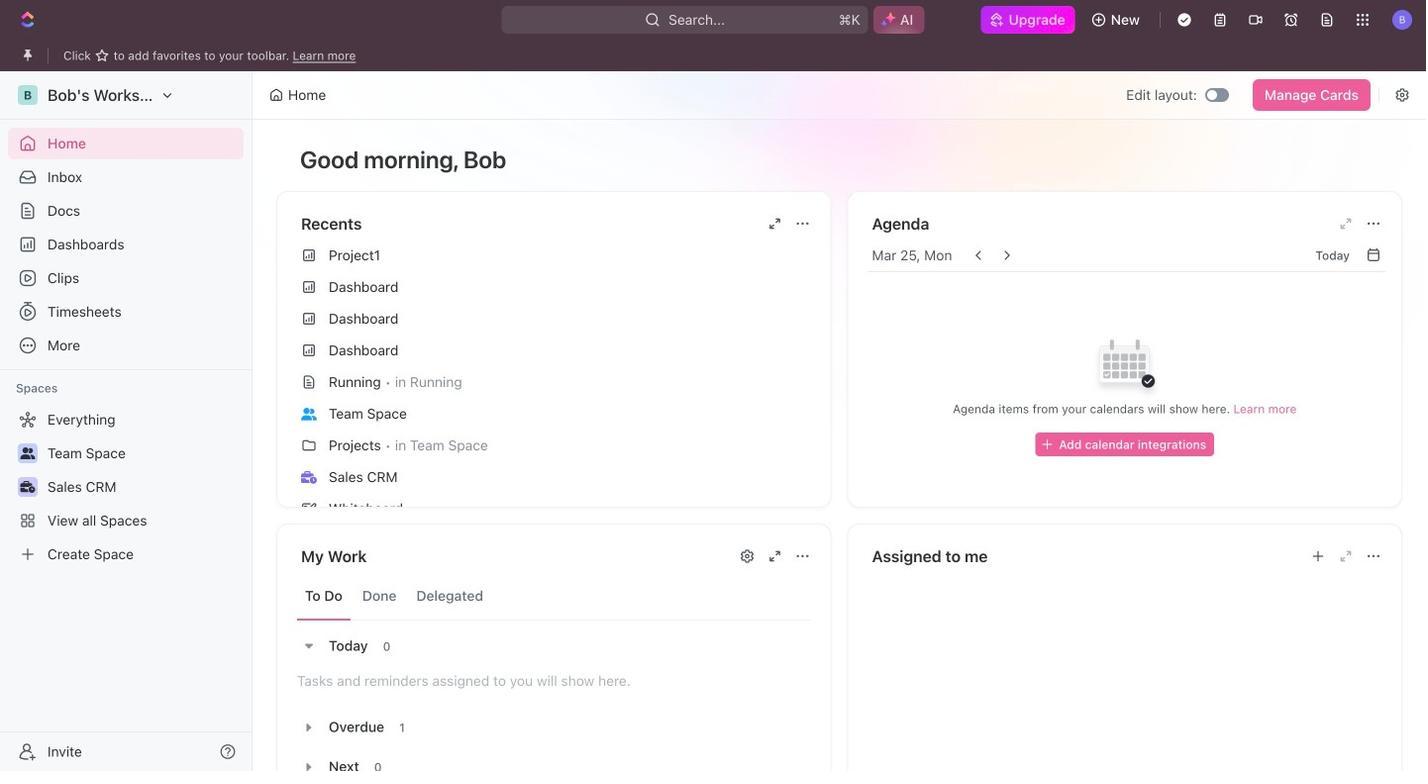 Task type: describe. For each thing, give the bounding box(es) containing it.
1 horizontal spatial business time image
[[301, 471, 317, 484]]

bob's workspace, , element
[[18, 85, 38, 105]]

user group image inside tree
[[20, 448, 35, 460]]



Task type: locate. For each thing, give the bounding box(es) containing it.
0 horizontal spatial user group image
[[20, 448, 35, 460]]

sidebar navigation
[[0, 71, 257, 772]]

user group image
[[301, 408, 317, 421], [20, 448, 35, 460]]

1 horizontal spatial user group image
[[301, 408, 317, 421]]

tree
[[8, 404, 244, 571]]

0 vertical spatial user group image
[[301, 408, 317, 421]]

tab list
[[297, 573, 811, 621]]

business time image
[[301, 471, 317, 484], [20, 481, 35, 493]]

0 horizontal spatial business time image
[[20, 481, 35, 493]]

1 vertical spatial user group image
[[20, 448, 35, 460]]

tree inside sidebar navigation
[[8, 404, 244, 571]]

business time image inside sidebar navigation
[[20, 481, 35, 493]]



Task type: vqa. For each thing, say whether or not it's contained in the screenshot.
12th row from the top
no



